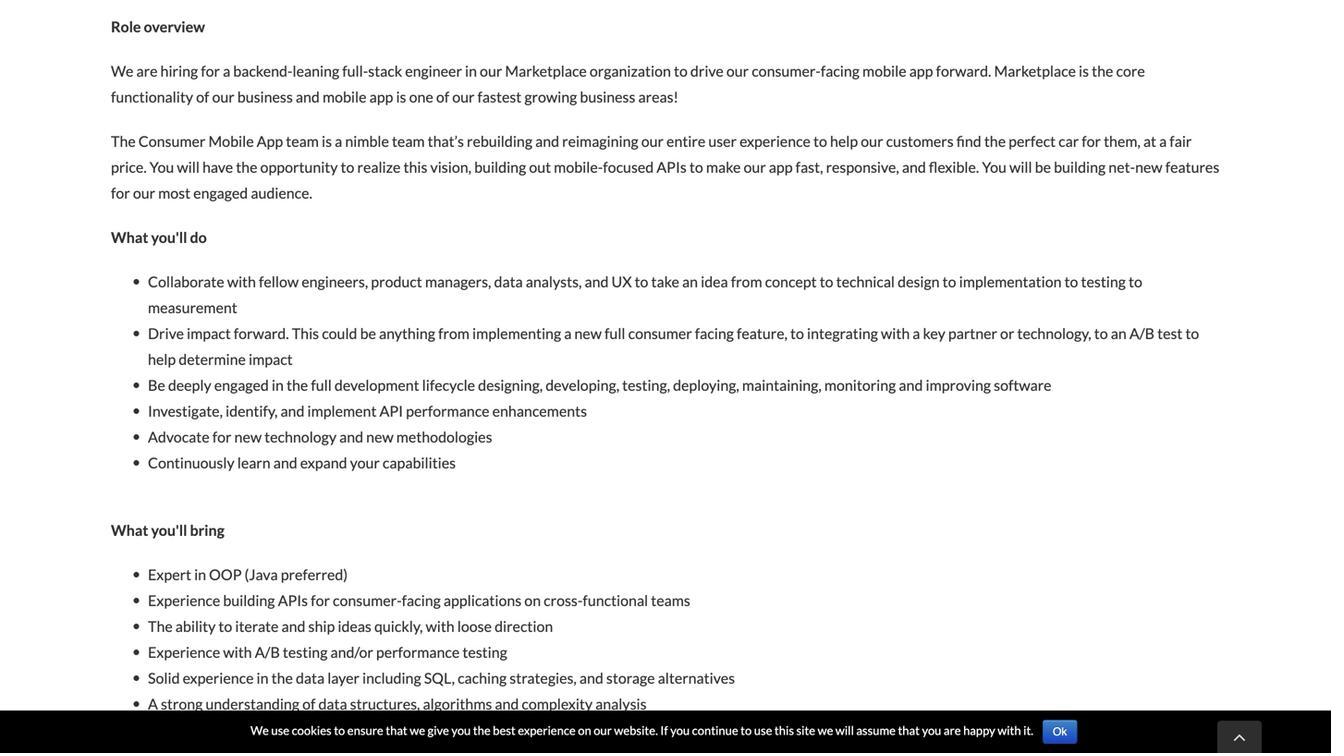 Task type: locate. For each thing, give the bounding box(es) containing it.
use left site at the right
[[755, 724, 773, 738]]

with left key
[[882, 325, 910, 343]]

0 vertical spatial what
[[111, 229, 148, 247]]

drive
[[691, 62, 724, 80]]

and
[[296, 88, 320, 106], [536, 132, 560, 151], [903, 158, 927, 176], [585, 273, 609, 291], [899, 377, 924, 395], [281, 403, 305, 421], [340, 428, 364, 447], [274, 454, 298, 472], [282, 618, 306, 636], [580, 670, 604, 688], [495, 696, 519, 714]]

3 experience from the top
[[148, 722, 220, 740]]

will up 'most'
[[177, 158, 200, 176]]

new down identify,
[[235, 428, 262, 447]]

marketplace up the perfect
[[995, 62, 1077, 80]]

0 horizontal spatial facing
[[402, 592, 441, 610]]

and/or
[[331, 644, 374, 662], [335, 722, 378, 740]]

1 vertical spatial the
[[148, 618, 173, 636]]

what up the expert
[[111, 522, 148, 540]]

1 vertical spatial consumer-
[[333, 592, 402, 610]]

0 horizontal spatial apis
[[278, 592, 308, 610]]

technology,
[[1018, 325, 1092, 343]]

at
[[1144, 132, 1157, 151]]

1 horizontal spatial will
[[836, 724, 855, 738]]

1 horizontal spatial this
[[775, 724, 795, 738]]

2 vertical spatial facing
[[402, 592, 441, 610]]

solid
[[148, 670, 180, 688]]

quickly,
[[375, 618, 423, 636]]

0 vertical spatial we
[[111, 62, 134, 80]]

2 horizontal spatial experience
[[740, 132, 811, 151]]

2 vertical spatial mobile
[[255, 722, 299, 740]]

what
[[111, 229, 148, 247], [111, 522, 148, 540]]

1 horizontal spatial an
[[1112, 325, 1127, 343]]

a
[[148, 696, 158, 714]]

0 horizontal spatial full
[[311, 377, 332, 395]]

deploying,
[[673, 377, 740, 395]]

is right react
[[421, 722, 431, 740]]

1 vertical spatial mobile
[[323, 88, 367, 106]]

in up identify,
[[272, 377, 284, 395]]

0 horizontal spatial forward.
[[234, 325, 289, 343]]

app left fast,
[[769, 158, 793, 176]]

0 vertical spatial forward.
[[937, 62, 992, 80]]

are
[[136, 62, 158, 80], [944, 724, 962, 738]]

for down price.
[[111, 184, 130, 202]]

and left storage
[[580, 670, 604, 688]]

that
[[386, 724, 408, 738], [899, 724, 920, 738]]

0 horizontal spatial on
[[525, 592, 541, 610]]

you'll left bring
[[151, 522, 187, 540]]

realize
[[358, 158, 401, 176]]

2 vertical spatial experience
[[148, 722, 220, 740]]

1 vertical spatial are
[[944, 724, 962, 738]]

in inside we are hiring for a backend-leaning full-stack engineer in our marketplace organization to drive our consumer-facing mobile app forward. marketplace is the core functionality of our business and mobile app is one of our fastest growing business areas!
[[465, 62, 477, 80]]

new inside the consumer mobile app team is a nimble team that's rebuilding and reimagining our entire user experience to help our customers find the perfect car for them, at a fair price. you will have the opportunity to realize this vision, building out mobile-focused apis to make our app fast, responsive, and flexible. you will be building net-new features for our most engaged audience.
[[1136, 158, 1163, 176]]

for inside we are hiring for a backend-leaning full-stack engineer in our marketplace organization to drive our consumer-facing mobile app forward. marketplace is the core functionality of our business and mobile app is one of our fastest growing business areas!
[[201, 62, 220, 80]]

0 horizontal spatial a/b
[[255, 644, 280, 662]]

0 horizontal spatial an
[[683, 273, 698, 291]]

2 horizontal spatial facing
[[821, 62, 860, 80]]

1 vertical spatial forward.
[[234, 325, 289, 343]]

experience up the understanding
[[183, 670, 254, 688]]

investigate,
[[148, 403, 223, 421]]

0 horizontal spatial consumer-
[[333, 592, 402, 610]]

you down consumer
[[150, 158, 174, 176]]

you
[[150, 158, 174, 176], [983, 158, 1007, 176]]

our right drive
[[727, 62, 749, 80]]

0 vertical spatial mobile
[[863, 62, 907, 80]]

apis down entire
[[657, 158, 687, 176]]

0 horizontal spatial we
[[410, 724, 426, 738]]

apis
[[657, 158, 687, 176], [278, 592, 308, 610]]

2 vertical spatial experience
[[518, 724, 576, 738]]

forward. inside we are hiring for a backend-leaning full-stack engineer in our marketplace organization to drive our consumer-facing mobile app forward. marketplace is the core functionality of our business and mobile app is one of our fastest growing business areas!
[[937, 62, 992, 80]]

experience inside the consumer mobile app team is a nimble team that's rebuilding and reimagining our entire user experience to help our customers find the perfect car for them, at a fair price. you will have the opportunity to realize this vision, building out mobile-focused apis to make our app fast, responsive, and flexible. you will be building net-new features for our most engaged audience.
[[740, 132, 811, 151]]

0 vertical spatial app
[[910, 62, 934, 80]]

1 vertical spatial we
[[251, 724, 269, 738]]

ideas
[[338, 618, 372, 636]]

of
[[196, 88, 209, 106], [436, 88, 450, 106], [303, 696, 316, 714]]

0 horizontal spatial this
[[404, 158, 428, 176]]

2 horizontal spatial mobile
[[863, 62, 907, 80]]

1 vertical spatial from
[[439, 325, 470, 343]]

1 you from the left
[[150, 158, 174, 176]]

1 horizontal spatial of
[[303, 696, 316, 714]]

1 team from the left
[[286, 132, 319, 151]]

we for we use cookies to ensure that we give you the best experience on our website. if you continue to use this site we will assume that you are happy with it.
[[251, 724, 269, 738]]

on for our
[[578, 724, 592, 738]]

1 vertical spatial you'll
[[151, 522, 187, 540]]

on inside expert in oop (java preferred) experience building apis for consumer-facing applications on cross-functional teams the ability to iterate and ship ideas quickly, with loose direction experience with a/b testing and/or performance testing solid experience in the data layer including sql, caching strategies, and storage alternatives a strong understanding of data structures, algorithms and complexity analysis experience with mobile apps and/or react is a plus
[[525, 592, 541, 610]]

a/b left test
[[1130, 325, 1155, 343]]

app
[[257, 132, 283, 151]]

the up the understanding
[[272, 670, 293, 688]]

consumer
[[139, 132, 206, 151]]

0 vertical spatial engaged
[[193, 184, 248, 202]]

be inside collaborate with fellow engineers, product managers, data analysts, and ux to take an idea from concept to technical design to implementation to testing to measurement drive impact forward. this could be anything from implementing a new full consumer facing feature, to integrating with a key partner or technology, to an a/b test to help determine impact be deeply engaged in the full development lifecycle designing, developing, testing, deploying, maintaining, monitoring and improving software investigate, identify, and implement api performance enhancements advocate for new technology and new methodologies continuously learn and expand your capabilities
[[360, 325, 376, 343]]

is up opportunity
[[322, 132, 332, 151]]

a inside we are hiring for a backend-leaning full-stack engineer in our marketplace organization to drive our consumer-facing mobile app forward. marketplace is the core functionality of our business and mobile app is one of our fastest growing business areas!
[[223, 62, 230, 80]]

cross-
[[544, 592, 583, 610]]

0 vertical spatial on
[[525, 592, 541, 610]]

functionality
[[111, 88, 193, 106]]

1 horizontal spatial business
[[580, 88, 636, 106]]

1 horizontal spatial team
[[392, 132, 425, 151]]

the
[[1093, 62, 1114, 80], [985, 132, 1006, 151], [236, 158, 258, 176], [287, 377, 308, 395], [272, 670, 293, 688], [473, 724, 491, 738]]

0 horizontal spatial mobile
[[255, 722, 299, 740]]

1 vertical spatial experience
[[148, 644, 220, 662]]

experience
[[740, 132, 811, 151], [183, 670, 254, 688], [518, 724, 576, 738]]

2 you'll from the top
[[151, 522, 187, 540]]

on up direction
[[525, 592, 541, 610]]

0 vertical spatial a/b
[[1130, 325, 1155, 343]]

full
[[605, 325, 626, 343], [311, 377, 332, 395]]

of inside expert in oop (java preferred) experience building apis for consumer-facing applications on cross-functional teams the ability to iterate and ship ideas quickly, with loose direction experience with a/b testing and/or performance testing solid experience in the data layer including sql, caching strategies, and storage alternatives a strong understanding of data structures, algorithms and complexity analysis experience with mobile apps and/or react is a plus
[[303, 696, 316, 714]]

our
[[480, 62, 503, 80], [727, 62, 749, 80], [212, 88, 235, 106], [453, 88, 475, 106], [642, 132, 664, 151], [861, 132, 884, 151], [744, 158, 767, 176], [133, 184, 155, 202], [594, 724, 612, 738]]

from right anything
[[439, 325, 470, 343]]

forward. up find
[[937, 62, 992, 80]]

be down the perfect
[[1036, 158, 1052, 176]]

0 horizontal spatial the
[[111, 132, 136, 151]]

methodologies
[[397, 428, 493, 447]]

loose
[[458, 618, 492, 636]]

building
[[475, 158, 527, 176], [1055, 158, 1107, 176], [223, 592, 275, 610]]

that down structures,
[[386, 724, 408, 738]]

1 horizontal spatial help
[[831, 132, 859, 151]]

the inside the consumer mobile app team is a nimble team that's rebuilding and reimagining our entire user experience to help our customers find the perfect car for them, at a fair price. you will have the opportunity to realize this vision, building out mobile-focused apis to make our app fast, responsive, and flexible. you will be building net-new features for our most engaged audience.
[[111, 132, 136, 151]]

1 you'll from the top
[[151, 229, 187, 247]]

we inside we are hiring for a backend-leaning full-stack engineer in our marketplace organization to drive our consumer-facing mobile app forward. marketplace is the core functionality of our business and mobile app is one of our fastest growing business areas!
[[111, 62, 134, 80]]

bring
[[190, 522, 225, 540]]

1 horizontal spatial apis
[[657, 158, 687, 176]]

1 vertical spatial app
[[370, 88, 393, 106]]

1 horizontal spatial you
[[671, 724, 690, 738]]

the up implement
[[287, 377, 308, 395]]

developing,
[[546, 377, 620, 395]]

0 vertical spatial experience
[[740, 132, 811, 151]]

algorithms
[[423, 696, 492, 714]]

we
[[410, 724, 426, 738], [818, 724, 834, 738]]

for up ship
[[311, 592, 330, 610]]

of right the one
[[436, 88, 450, 106]]

mobile up customers in the right of the page
[[863, 62, 907, 80]]

0 horizontal spatial team
[[286, 132, 319, 151]]

opportunity
[[260, 158, 338, 176]]

team up opportunity
[[286, 132, 319, 151]]

0 horizontal spatial app
[[370, 88, 393, 106]]

2 what from the top
[[111, 522, 148, 540]]

designing,
[[478, 377, 543, 395]]

ship
[[309, 618, 335, 636]]

0 horizontal spatial you
[[452, 724, 471, 738]]

1 vertical spatial be
[[360, 325, 376, 343]]

audience.
[[251, 184, 313, 202]]

mobile-
[[554, 158, 603, 176]]

full-
[[342, 62, 368, 80]]

app up customers in the right of the page
[[910, 62, 934, 80]]

your
[[350, 454, 380, 472]]

forward. inside collaborate with fellow engineers, product managers, data analysts, and ux to take an idea from concept to technical design to implementation to testing to measurement drive impact forward. this could be anything from implementing a new full consumer facing feature, to integrating with a key partner or technology, to an a/b test to help determine impact be deeply engaged in the full development lifecycle designing, developing, testing, deploying, maintaining, monitoring and improving software investigate, identify, and implement api performance enhancements advocate for new technology and new methodologies continuously learn and expand your capabilities
[[234, 325, 289, 343]]

on for cross-
[[525, 592, 541, 610]]

2 horizontal spatial testing
[[1082, 273, 1127, 291]]

expert
[[148, 566, 191, 584]]

the inside expert in oop (java preferred) experience building apis for consumer-facing applications on cross-functional teams the ability to iterate and ship ideas quickly, with loose direction experience with a/b testing and/or performance testing solid experience in the data layer including sql, caching strategies, and storage alternatives a strong understanding of data structures, algorithms and complexity analysis experience with mobile apps and/or react is a plus
[[148, 618, 173, 636]]

apps
[[302, 722, 332, 740]]

2 business from the left
[[580, 88, 636, 106]]

1 experience from the top
[[148, 592, 220, 610]]

new down api on the bottom of page
[[366, 428, 394, 447]]

an
[[683, 273, 698, 291], [1112, 325, 1127, 343]]

fellow
[[259, 273, 299, 291]]

user
[[709, 132, 737, 151]]

0 vertical spatial be
[[1036, 158, 1052, 176]]

caching
[[458, 670, 507, 688]]

our left fastest
[[453, 88, 475, 106]]

0 horizontal spatial that
[[386, 724, 408, 738]]

2 use from the left
[[755, 724, 773, 738]]

to inside we are hiring for a backend-leaning full-stack engineer in our marketplace organization to drive our consumer-facing mobile app forward. marketplace is the core functionality of our business and mobile app is one of our fastest growing business areas!
[[674, 62, 688, 80]]

2 horizontal spatial you
[[923, 724, 942, 738]]

apis inside the consumer mobile app team is a nimble team that's rebuilding and reimagining our entire user experience to help our customers find the perfect car for them, at a fair price. you will have the opportunity to realize this vision, building out mobile-focused apis to make our app fast, responsive, and flexible. you will be building net-new features for our most engaged audience.
[[657, 158, 687, 176]]

facing
[[821, 62, 860, 80], [695, 325, 734, 343], [402, 592, 441, 610]]

performance down quickly,
[[376, 644, 460, 662]]

we for we are hiring for a backend-leaning full-stack engineer in our marketplace organization to drive our consumer-facing mobile app forward. marketplace is the core functionality of our business and mobile app is one of our fastest growing business areas!
[[111, 62, 134, 80]]

mobile
[[863, 62, 907, 80], [323, 88, 367, 106], [255, 722, 299, 740]]

hiring
[[161, 62, 198, 80]]

this inside the consumer mobile app team is a nimble team that's rebuilding and reimagining our entire user experience to help our customers find the perfect car for them, at a fair price. you will have the opportunity to realize this vision, building out mobile-focused apis to make our app fast, responsive, and flexible. you will be building net-new features for our most engaged audience.
[[404, 158, 428, 176]]

be inside the consumer mobile app team is a nimble team that's rebuilding and reimagining our entire user experience to help our customers find the perfect car for them, at a fair price. you will have the opportunity to realize this vision, building out mobile-focused apis to make our app fast, responsive, and flexible. you will be building net-new features for our most engaged audience.
[[1036, 158, 1052, 176]]

0 vertical spatial consumer-
[[752, 62, 821, 80]]

(java
[[245, 566, 278, 584]]

implement
[[308, 403, 377, 421]]

app down stack
[[370, 88, 393, 106]]

a/b
[[1130, 325, 1155, 343], [255, 644, 280, 662]]

are up functionality
[[136, 62, 158, 80]]

0 horizontal spatial business
[[238, 88, 293, 106]]

1 horizontal spatial testing
[[463, 644, 508, 662]]

storage
[[607, 670, 655, 688]]

0 horizontal spatial from
[[439, 325, 470, 343]]

what left the do
[[111, 229, 148, 247]]

with left it.
[[998, 724, 1022, 738]]

focused
[[603, 158, 654, 176]]

our down analysis
[[594, 724, 612, 738]]

help up responsive,
[[831, 132, 859, 151]]

1 vertical spatial facing
[[695, 325, 734, 343]]

building up iterate
[[223, 592, 275, 610]]

we right site at the right
[[818, 724, 834, 738]]

consumer- right drive
[[752, 62, 821, 80]]

is inside expert in oop (java preferred) experience building apis for consumer-facing applications on cross-functional teams the ability to iterate and ship ideas quickly, with loose direction experience with a/b testing and/or performance testing solid experience in the data layer including sql, caching strategies, and storage alternatives a strong understanding of data structures, algorithms and complexity analysis experience with mobile apps and/or react is a plus
[[421, 722, 431, 740]]

1 vertical spatial impact
[[249, 351, 293, 369]]

you right flexible.
[[983, 158, 1007, 176]]

0 vertical spatial this
[[404, 158, 428, 176]]

reimagining
[[563, 132, 639, 151]]

ux
[[612, 273, 632, 291]]

and down leaning
[[296, 88, 320, 106]]

0 vertical spatial the
[[111, 132, 136, 151]]

2 vertical spatial app
[[769, 158, 793, 176]]

0 horizontal spatial help
[[148, 351, 176, 369]]

engaged inside collaborate with fellow engineers, product managers, data analysts, and ux to take an idea from concept to technical design to implementation to testing to measurement drive impact forward. this could be anything from implementing a new full consumer facing feature, to integrating with a key partner or technology, to an a/b test to help determine impact be deeply engaged in the full development lifecycle designing, developing, testing, deploying, maintaining, monitoring and improving software investigate, identify, and implement api performance enhancements advocate for new technology and new methodologies continuously learn and expand your capabilities
[[214, 377, 269, 395]]

experience down ability
[[148, 644, 220, 662]]

an left test
[[1112, 325, 1127, 343]]

1 vertical spatial engaged
[[214, 377, 269, 395]]

fair
[[1170, 132, 1193, 151]]

ability
[[176, 618, 216, 636]]

you'll
[[151, 229, 187, 247], [151, 522, 187, 540]]

testing inside collaborate with fellow engineers, product managers, data analysts, and ux to take an idea from concept to technical design to implementation to testing to measurement drive impact forward. this could be anything from implementing a new full consumer facing feature, to integrating with a key partner or technology, to an a/b test to help determine impact be deeply engaged in the full development lifecycle designing, developing, testing, deploying, maintaining, monitoring and improving software investigate, identify, and implement api performance enhancements advocate for new technology and new methodologies continuously learn and expand your capabilities
[[1082, 273, 1127, 291]]

idea
[[701, 273, 729, 291]]

from
[[731, 273, 763, 291], [439, 325, 470, 343]]

and down technology at the bottom of page
[[274, 454, 298, 472]]

anything
[[379, 325, 436, 343]]

will left assume
[[836, 724, 855, 738]]

you left happy
[[923, 724, 942, 738]]

testing down ship
[[283, 644, 328, 662]]

0 vertical spatial full
[[605, 325, 626, 343]]

apis inside expert in oop (java preferred) experience building apis for consumer-facing applications on cross-functional teams the ability to iterate and ship ideas quickly, with loose direction experience with a/b testing and/or performance testing solid experience in the data layer including sql, caching strategies, and storage alternatives a strong understanding of data structures, algorithms and complexity analysis experience with mobile apps and/or react is a plus
[[278, 592, 308, 610]]

in right engineer
[[465, 62, 477, 80]]

you right give
[[452, 724, 471, 738]]

data left layer
[[296, 670, 325, 688]]

key
[[924, 325, 946, 343]]

business down backend-
[[238, 88, 293, 106]]

1 horizontal spatial app
[[769, 158, 793, 176]]

what you'll bring
[[111, 522, 225, 540]]

mobile down full-
[[323, 88, 367, 106]]

in inside collaborate with fellow engineers, product managers, data analysts, and ux to take an idea from concept to technical design to implementation to testing to measurement drive impact forward. this could be anything from implementing a new full consumer facing feature, to integrating with a key partner or technology, to an a/b test to help determine impact be deeply engaged in the full development lifecycle designing, developing, testing, deploying, maintaining, monitoring and improving software investigate, identify, and implement api performance enhancements advocate for new technology and new methodologies continuously learn and expand your capabilities
[[272, 377, 284, 395]]

the consumer mobile app team is a nimble team that's rebuilding and reimagining our entire user experience to help our customers find the perfect car for them, at a fair price. you will have the opportunity to realize this vision, building out mobile-focused apis to make our app fast, responsive, and flexible. you will be building net-new features for our most engaged audience.
[[111, 132, 1220, 202]]

1 vertical spatial experience
[[183, 670, 254, 688]]

0 vertical spatial apis
[[657, 158, 687, 176]]

1 vertical spatial performance
[[376, 644, 460, 662]]

business down "organization"
[[580, 88, 636, 106]]

testing up technology,
[[1082, 273, 1127, 291]]

this left 'vision,'
[[404, 158, 428, 176]]

0 horizontal spatial building
[[223, 592, 275, 610]]

we left give
[[410, 724, 426, 738]]

we are hiring for a backend-leaning full-stack engineer in our marketplace organization to drive our consumer-facing mobile app forward. marketplace is the core functionality of our business and mobile app is one of our fastest growing business areas!
[[111, 62, 1146, 106]]

partner
[[949, 325, 998, 343]]

engaged down have
[[193, 184, 248, 202]]

for down identify,
[[212, 428, 232, 447]]

engaged up identify,
[[214, 377, 269, 395]]

1 vertical spatial help
[[148, 351, 176, 369]]

drive
[[148, 325, 184, 343]]

be right could
[[360, 325, 376, 343]]

0 vertical spatial an
[[683, 273, 698, 291]]

are inside we are hiring for a backend-leaning full-stack engineer in our marketplace organization to drive our consumer-facing mobile app forward. marketplace is the core functionality of our business and mobile app is one of our fastest growing business areas!
[[136, 62, 158, 80]]

a left backend-
[[223, 62, 230, 80]]

learn
[[237, 454, 271, 472]]

are left happy
[[944, 724, 962, 738]]

1 horizontal spatial consumer-
[[752, 62, 821, 80]]

from right idea
[[731, 273, 763, 291]]

0 horizontal spatial will
[[177, 158, 200, 176]]

0 vertical spatial are
[[136, 62, 158, 80]]

0 horizontal spatial marketplace
[[505, 62, 587, 80]]

1 vertical spatial a/b
[[255, 644, 280, 662]]

1 horizontal spatial that
[[899, 724, 920, 738]]

the up price.
[[111, 132, 136, 151]]

1 vertical spatial an
[[1112, 325, 1127, 343]]

with down iterate
[[223, 644, 252, 662]]

we up functionality
[[111, 62, 134, 80]]

testing
[[1082, 273, 1127, 291], [283, 644, 328, 662], [463, 644, 508, 662]]

functional
[[583, 592, 649, 610]]

1 vertical spatial on
[[578, 724, 592, 738]]

team left that's on the top of page
[[392, 132, 425, 151]]

we use cookies to ensure that we give you the best experience on our website. if you continue to use this site we will assume that you are happy with it.
[[251, 724, 1034, 738]]

software
[[994, 377, 1052, 395]]

what for what you'll bring
[[111, 522, 148, 540]]

3 you from the left
[[923, 724, 942, 738]]

0 vertical spatial facing
[[821, 62, 860, 80]]

forward. left this
[[234, 325, 289, 343]]

marketplace up growing
[[505, 62, 587, 80]]

0 horizontal spatial use
[[271, 724, 290, 738]]

impact up determine
[[187, 325, 231, 343]]

a right implementing
[[564, 325, 572, 343]]

testing,
[[623, 377, 671, 395]]

data inside collaborate with fellow engineers, product managers, data analysts, and ux to take an idea from concept to technical design to implementation to testing to measurement drive impact forward. this could be anything from implementing a new full consumer facing feature, to integrating with a key partner or technology, to an a/b test to help determine impact be deeply engaged in the full development lifecycle designing, developing, testing, deploying, maintaining, monitoring and improving software investigate, identify, and implement api performance enhancements advocate for new technology and new methodologies continuously learn and expand your capabilities
[[494, 273, 523, 291]]

1 horizontal spatial mobile
[[323, 88, 367, 106]]

iterate
[[235, 618, 279, 636]]

advocate
[[148, 428, 210, 447]]

data left analysts,
[[494, 273, 523, 291]]

1 horizontal spatial marketplace
[[995, 62, 1077, 80]]

new
[[1136, 158, 1163, 176], [575, 325, 602, 343], [235, 428, 262, 447], [366, 428, 394, 447]]

new down at
[[1136, 158, 1163, 176]]

help down drive
[[148, 351, 176, 369]]

1 vertical spatial full
[[311, 377, 332, 395]]

the right find
[[985, 132, 1006, 151]]

or
[[1001, 325, 1015, 343]]

capabilities
[[383, 454, 456, 472]]

we
[[111, 62, 134, 80], [251, 724, 269, 738]]

entire
[[667, 132, 706, 151]]

of up cookies
[[303, 696, 316, 714]]

this left site at the right
[[775, 724, 795, 738]]

an left idea
[[683, 273, 698, 291]]

design
[[898, 273, 940, 291]]

2 that from the left
[[899, 724, 920, 738]]

the left core
[[1093, 62, 1114, 80]]

you right if
[[671, 724, 690, 738]]

best
[[493, 724, 516, 738]]

experience down strong
[[148, 722, 220, 740]]

website.
[[615, 724, 658, 738]]

find
[[957, 132, 982, 151]]

experience up ability
[[148, 592, 220, 610]]

0 vertical spatial impact
[[187, 325, 231, 343]]

1 what from the top
[[111, 229, 148, 247]]

0 vertical spatial experience
[[148, 592, 220, 610]]

preferred)
[[281, 566, 348, 584]]

technical
[[837, 273, 895, 291]]

a/b down iterate
[[255, 644, 280, 662]]

0 vertical spatial help
[[831, 132, 859, 151]]



Task type: describe. For each thing, give the bounding box(es) containing it.
enhancements
[[493, 403, 587, 421]]

what for what you'll do
[[111, 229, 148, 247]]

net-
[[1109, 158, 1136, 176]]

our up fastest
[[480, 62, 503, 80]]

and down implement
[[340, 428, 364, 447]]

and inside we are hiring for a backend-leaning full-stack engineer in our marketplace organization to drive our consumer-facing mobile app forward. marketplace is the core functionality of our business and mobile app is one of our fastest growing business areas!
[[296, 88, 320, 106]]

2 you from the left
[[671, 724, 690, 738]]

complexity
[[522, 696, 593, 714]]

mobile inside expert in oop (java preferred) experience building apis for consumer-facing applications on cross-functional teams the ability to iterate and ship ideas quickly, with loose direction experience with a/b testing and/or performance testing solid experience in the data layer including sql, caching strategies, and storage alternatives a strong understanding of data structures, algorithms and complexity analysis experience with mobile apps and/or react is a plus
[[255, 722, 299, 740]]

strong
[[161, 696, 203, 714]]

2 you from the left
[[983, 158, 1007, 176]]

technology
[[265, 428, 337, 447]]

facing inside collaborate with fellow engineers, product managers, data analysts, and ux to take an idea from concept to technical design to implementation to testing to measurement drive impact forward. this could be anything from implementing a new full consumer facing feature, to integrating with a key partner or technology, to an a/b test to help determine impact be deeply engaged in the full development lifecycle designing, developing, testing, deploying, maintaining, monitoring and improving software investigate, identify, and implement api performance enhancements advocate for new technology and new methodologies continuously learn and expand your capabilities
[[695, 325, 734, 343]]

is left core
[[1080, 62, 1090, 80]]

to inside expert in oop (java preferred) experience building apis for consumer-facing applications on cross-functional teams the ability to iterate and ship ideas quickly, with loose direction experience with a/b testing and/or performance testing solid experience in the data layer including sql, caching strategies, and storage alternatives a strong understanding of data structures, algorithms and complexity analysis experience with mobile apps and/or react is a plus
[[219, 618, 232, 636]]

consumer
[[629, 325, 693, 343]]

the inside we are hiring for a backend-leaning full-stack engineer in our marketplace organization to drive our consumer-facing mobile app forward. marketplace is the core functionality of our business and mobile app is one of our fastest growing business areas!
[[1093, 62, 1114, 80]]

if
[[661, 724, 668, 738]]

alternatives
[[658, 670, 735, 688]]

ok
[[1054, 726, 1068, 739]]

a right at
[[1160, 132, 1168, 151]]

you'll for do
[[151, 229, 187, 247]]

a left key
[[913, 325, 921, 343]]

1 vertical spatial this
[[775, 724, 795, 738]]

with left fellow
[[227, 273, 256, 291]]

teams
[[651, 592, 691, 610]]

that's
[[428, 132, 464, 151]]

fast,
[[796, 158, 824, 176]]

plus
[[444, 722, 471, 740]]

this
[[292, 325, 319, 343]]

performance inside collaborate with fellow engineers, product managers, data analysts, and ux to take an idea from concept to technical design to implementation to testing to measurement drive impact forward. this could be anything from implementing a new full consumer facing feature, to integrating with a key partner or technology, to an a/b test to help determine impact be deeply engaged in the full development lifecycle designing, developing, testing, deploying, maintaining, monitoring and improving software investigate, identify, and implement api performance enhancements advocate for new technology and new methodologies continuously learn and expand your capabilities
[[406, 403, 490, 421]]

feature,
[[737, 325, 788, 343]]

and up best
[[495, 696, 519, 714]]

and left the 'improving'
[[899, 377, 924, 395]]

perfect
[[1009, 132, 1056, 151]]

2 we from the left
[[818, 724, 834, 738]]

2 experience from the top
[[148, 644, 220, 662]]

2 horizontal spatial building
[[1055, 158, 1107, 176]]

and left ship
[[282, 618, 306, 636]]

help inside collaborate with fellow engineers, product managers, data analysts, and ux to take an idea from concept to technical design to implementation to testing to measurement drive impact forward. this could be anything from implementing a new full consumer facing feature, to integrating with a key partner or technology, to an a/b test to help determine impact be deeply engaged in the full development lifecycle designing, developing, testing, deploying, maintaining, monitoring and improving software investigate, identify, and implement api performance enhancements advocate for new technology and new methodologies continuously learn and expand your capabilities
[[148, 351, 176, 369]]

2 horizontal spatial app
[[910, 62, 934, 80]]

react
[[381, 722, 418, 740]]

0 horizontal spatial impact
[[187, 325, 231, 343]]

1 vertical spatial and/or
[[335, 722, 378, 740]]

structures,
[[350, 696, 420, 714]]

product
[[371, 273, 422, 291]]

2 team from the left
[[392, 132, 425, 151]]

with left loose
[[426, 618, 455, 636]]

collaborate with fellow engineers, product managers, data analysts, and ux to take an idea from concept to technical design to implementation to testing to measurement drive impact forward. this could be anything from implementing a new full consumer facing feature, to integrating with a key partner or technology, to an a/b test to help determine impact be deeply engaged in the full development lifecycle designing, developing, testing, deploying, maintaining, monitoring and improving software investigate, identify, and implement api performance enhancements advocate for new technology and new methodologies continuously learn and expand your capabilities
[[148, 273, 1200, 472]]

areas!
[[639, 88, 679, 106]]

1 marketplace from the left
[[505, 62, 587, 80]]

and up technology at the bottom of page
[[281, 403, 305, 421]]

them,
[[1105, 132, 1141, 151]]

0 horizontal spatial of
[[196, 88, 209, 106]]

rebuilding
[[467, 132, 533, 151]]

layer
[[328, 670, 360, 688]]

consumer- inside we are hiring for a backend-leaning full-stack engineer in our marketplace organization to drive our consumer-facing mobile app forward. marketplace is the core functionality of our business and mobile app is one of our fastest growing business areas!
[[752, 62, 821, 80]]

implementation
[[960, 273, 1062, 291]]

collaborate
[[148, 273, 224, 291]]

flexible.
[[930, 158, 980, 176]]

2 marketplace from the left
[[995, 62, 1077, 80]]

responsive,
[[827, 158, 900, 176]]

0 vertical spatial and/or
[[331, 644, 374, 662]]

features
[[1166, 158, 1220, 176]]

1 horizontal spatial are
[[944, 724, 962, 738]]

most
[[158, 184, 191, 202]]

and down customers in the right of the page
[[903, 158, 927, 176]]

the inside collaborate with fellow engineers, product managers, data analysts, and ux to take an idea from concept to technical design to implementation to testing to measurement drive impact forward. this could be anything from implementing a new full consumer facing feature, to integrating with a key partner or technology, to an a/b test to help determine impact be deeply engaged in the full development lifecycle designing, developing, testing, deploying, maintaining, monitoring and improving software investigate, identify, and implement api performance enhancements advocate for new technology and new methodologies continuously learn and expand your capabilities
[[287, 377, 308, 395]]

new up developing,
[[575, 325, 602, 343]]

with down the understanding
[[223, 722, 252, 740]]

improving
[[926, 377, 992, 395]]

2 horizontal spatial of
[[436, 88, 450, 106]]

monitoring
[[825, 377, 897, 395]]

and left ux
[[585, 273, 609, 291]]

a/b inside collaborate with fellow engineers, product managers, data analysts, and ux to take an idea from concept to technical design to implementation to testing to measurement drive impact forward. this could be anything from implementing a new full consumer facing feature, to integrating with a key partner or technology, to an a/b test to help determine impact be deeply engaged in the full development lifecycle designing, developing, testing, deploying, maintaining, monitoring and improving software investigate, identify, and implement api performance enhancements advocate for new technology and new methodologies continuously learn and expand your capabilities
[[1130, 325, 1155, 343]]

applications
[[444, 592, 522, 610]]

a inside expert in oop (java preferred) experience building apis for consumer-facing applications on cross-functional teams the ability to iterate and ship ideas quickly, with loose direction experience with a/b testing and/or performance testing solid experience in the data layer including sql, caching strategies, and storage alternatives a strong understanding of data structures, algorithms and complexity analysis experience with mobile apps and/or react is a plus
[[434, 722, 441, 740]]

our right make
[[744, 158, 767, 176]]

1 horizontal spatial experience
[[518, 724, 576, 738]]

help inside the consumer mobile app team is a nimble team that's rebuilding and reimagining our entire user experience to help our customers find the perfect car for them, at a fair price. you will have the opportunity to realize this vision, building out mobile-focused apis to make our app fast, responsive, and flexible. you will be building net-new features for our most engaged audience.
[[831, 132, 859, 151]]

consumer- inside expert in oop (java preferred) experience building apis for consumer-facing applications on cross-functional teams the ability to iterate and ship ideas quickly, with loose direction experience with a/b testing and/or performance testing solid experience in the data layer including sql, caching strategies, and storage alternatives a strong understanding of data structures, algorithms and complexity analysis experience with mobile apps and/or react is a plus
[[333, 592, 402, 610]]

fastest
[[478, 88, 522, 106]]

deeply
[[168, 377, 212, 395]]

1 vertical spatial data
[[296, 670, 325, 688]]

our up "mobile"
[[212, 88, 235, 106]]

sql,
[[424, 670, 455, 688]]

cookies
[[292, 724, 332, 738]]

implementing
[[473, 325, 562, 343]]

1 horizontal spatial impact
[[249, 351, 293, 369]]

2 vertical spatial data
[[319, 696, 347, 714]]

assume
[[857, 724, 896, 738]]

1 use from the left
[[271, 724, 290, 738]]

oop
[[209, 566, 242, 584]]

building inside expert in oop (java preferred) experience building apis for consumer-facing applications on cross-functional teams the ability to iterate and ship ideas quickly, with loose direction experience with a/b testing and/or performance testing solid experience in the data layer including sql, caching strategies, and storage alternatives a strong understanding of data structures, algorithms and complexity analysis experience with mobile apps and/or react is a plus
[[223, 592, 275, 610]]

facing inside expert in oop (java preferred) experience building apis for consumer-facing applications on cross-functional teams the ability to iterate and ship ideas quickly, with loose direction experience with a/b testing and/or performance testing solid experience in the data layer including sql, caching strategies, and storage alternatives a strong understanding of data structures, algorithms and complexity analysis experience with mobile apps and/or react is a plus
[[402, 592, 441, 610]]

app inside the consumer mobile app team is a nimble team that's rebuilding and reimagining our entire user experience to help our customers find the perfect car for them, at a fair price. you will have the opportunity to realize this vision, building out mobile-focused apis to make our app fast, responsive, and flexible. you will be building net-new features for our most engaged audience.
[[769, 158, 793, 176]]

the inside expert in oop (java preferred) experience building apis for consumer-facing applications on cross-functional teams the ability to iterate and ship ideas quickly, with loose direction experience with a/b testing and/or performance testing solid experience in the data layer including sql, caching strategies, and storage alternatives a strong understanding of data structures, algorithms and complexity analysis experience with mobile apps and/or react is a plus
[[272, 670, 293, 688]]

for right car in the top right of the page
[[1082, 132, 1102, 151]]

site
[[797, 724, 816, 738]]

our up responsive,
[[861, 132, 884, 151]]

customers
[[887, 132, 954, 151]]

lifecycle
[[422, 377, 475, 395]]

engaged inside the consumer mobile app team is a nimble team that's rebuilding and reimagining our entire user experience to help our customers find the perfect car for them, at a fair price. you will have the opportunity to realize this vision, building out mobile-focused apis to make our app fast, responsive, and flexible. you will be building net-new features for our most engaged audience.
[[193, 184, 248, 202]]

maintaining,
[[743, 377, 822, 395]]

vision,
[[431, 158, 472, 176]]

understanding
[[206, 696, 300, 714]]

0 horizontal spatial testing
[[283, 644, 328, 662]]

is inside the consumer mobile app team is a nimble team that's rebuilding and reimagining our entire user experience to help our customers find the perfect car for them, at a fair price. you will have the opportunity to realize this vision, building out mobile-focused apis to make our app fast, responsive, and flexible. you will be building net-new features for our most engaged audience.
[[322, 132, 332, 151]]

our left entire
[[642, 132, 664, 151]]

you'll for bring
[[151, 522, 187, 540]]

ensure
[[348, 724, 384, 738]]

what you'll do
[[111, 229, 207, 247]]

performance inside expert in oop (java preferred) experience building apis for consumer-facing applications on cross-functional teams the ability to iterate and ship ideas quickly, with loose direction experience with a/b testing and/or performance testing solid experience in the data layer including sql, caching strategies, and storage alternatives a strong understanding of data structures, algorithms and complexity analysis experience with mobile apps and/or react is a plus
[[376, 644, 460, 662]]

2 horizontal spatial will
[[1010, 158, 1033, 176]]

measurement
[[148, 299, 237, 317]]

in left oop
[[194, 566, 206, 584]]

1 horizontal spatial building
[[475, 158, 527, 176]]

1 you from the left
[[452, 724, 471, 738]]

1 business from the left
[[238, 88, 293, 106]]

nimble
[[345, 132, 389, 151]]

experience inside expert in oop (java preferred) experience building apis for consumer-facing applications on cross-functional teams the ability to iterate and ship ideas quickly, with loose direction experience with a/b testing and/or performance testing solid experience in the data layer including sql, caching strategies, and storage alternatives a strong understanding of data structures, algorithms and complexity analysis experience with mobile apps and/or react is a plus
[[183, 670, 254, 688]]

api
[[380, 403, 403, 421]]

for inside collaborate with fellow engineers, product managers, data analysts, and ux to take an idea from concept to technical design to implementation to testing to measurement drive impact forward. this could be anything from implementing a new full consumer facing feature, to integrating with a key partner or technology, to an a/b test to help determine impact be deeply engaged in the full development lifecycle designing, developing, testing, deploying, maintaining, monitoring and improving software investigate, identify, and implement api performance enhancements advocate for new technology and new methodologies continuously learn and expand your capabilities
[[212, 428, 232, 447]]

concept
[[766, 273, 817, 291]]

analysts,
[[526, 273, 582, 291]]

the left best
[[473, 724, 491, 738]]

out
[[529, 158, 551, 176]]

could
[[322, 325, 358, 343]]

one
[[409, 88, 434, 106]]

1 horizontal spatial full
[[605, 325, 626, 343]]

backend-
[[233, 62, 293, 80]]

take
[[652, 273, 680, 291]]

in up the understanding
[[257, 670, 269, 688]]

is left the one
[[396, 88, 407, 106]]

the right have
[[236, 158, 258, 176]]

expert in oop (java preferred) experience building apis for consumer-facing applications on cross-functional teams the ability to iterate and ship ideas quickly, with loose direction experience with a/b testing and/or performance testing solid experience in the data layer including sql, caching strategies, and storage alternatives a strong understanding of data structures, algorithms and complexity analysis experience with mobile apps and/or react is a plus
[[148, 566, 735, 740]]

managers,
[[425, 273, 492, 291]]

and up out
[[536, 132, 560, 151]]

identify,
[[226, 403, 278, 421]]

our down price.
[[133, 184, 155, 202]]

it.
[[1024, 724, 1034, 738]]

organization
[[590, 62, 671, 80]]

a/b inside expert in oop (java preferred) experience building apis for consumer-facing applications on cross-functional teams the ability to iterate and ship ideas quickly, with loose direction experience with a/b testing and/or performance testing solid experience in the data layer including sql, caching strategies, and storage alternatives a strong understanding of data structures, algorithms and complexity analysis experience with mobile apps and/or react is a plus
[[255, 644, 280, 662]]

1 that from the left
[[386, 724, 408, 738]]

1 horizontal spatial from
[[731, 273, 763, 291]]

continue
[[693, 724, 739, 738]]

facing inside we are hiring for a backend-leaning full-stack engineer in our marketplace organization to drive our consumer-facing mobile app forward. marketplace is the core functionality of our business and mobile app is one of our fastest growing business areas!
[[821, 62, 860, 80]]

stack
[[368, 62, 403, 80]]

for inside expert in oop (java preferred) experience building apis for consumer-facing applications on cross-functional teams the ability to iterate and ship ideas quickly, with loose direction experience with a/b testing and/or performance testing solid experience in the data layer including sql, caching strategies, and storage alternatives a strong understanding of data structures, algorithms and complexity analysis experience with mobile apps and/or react is a plus
[[311, 592, 330, 610]]

have
[[203, 158, 233, 176]]

a left nimble
[[335, 132, 342, 151]]

test
[[1158, 325, 1183, 343]]

1 we from the left
[[410, 724, 426, 738]]

direction
[[495, 618, 553, 636]]



Task type: vqa. For each thing, say whether or not it's contained in the screenshot.
free on the left of the page
no



